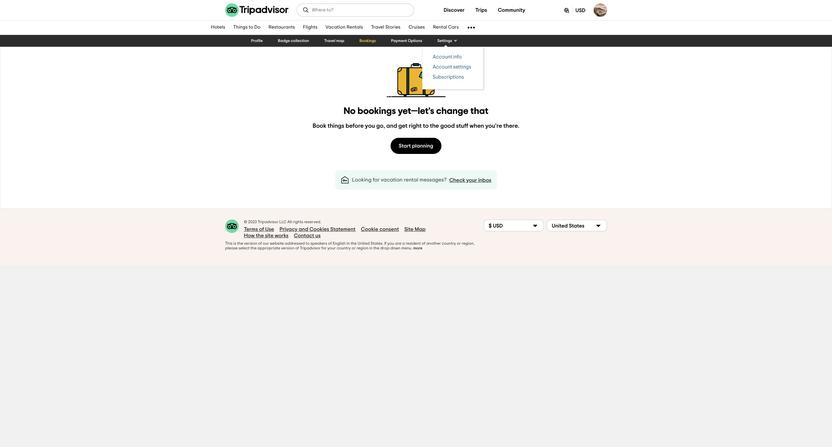 Task type: vqa. For each thing, say whether or not it's contained in the screenshot.
The Pounds
no



Task type: locate. For each thing, give the bounding box(es) containing it.
and up contact
[[299, 227, 309, 232]]

go,
[[377, 123, 385, 129]]

version down addressed
[[281, 247, 295, 251]]

us
[[316, 233, 321, 239]]

search image
[[303, 7, 309, 13]]

account for account info
[[433, 55, 453, 60]]

flights link
[[299, 21, 322, 35]]

or
[[457, 242, 461, 246], [352, 247, 356, 251]]

tripadvisor
[[258, 220, 279, 224], [300, 247, 321, 251]]

0 horizontal spatial your
[[328, 247, 336, 251]]

and
[[387, 123, 398, 129], [299, 227, 309, 232]]

your inside . if you are a resident of another country or region, please select the appropriate version of tripadvisor for your country or region in the drop-down menu.
[[328, 247, 336, 251]]

1 horizontal spatial united
[[552, 223, 568, 229]]

1 horizontal spatial your
[[467, 178, 478, 183]]

messages?
[[420, 178, 447, 183]]

trips
[[476, 7, 488, 13]]

in right english
[[347, 242, 350, 246]]

or left the region
[[352, 247, 356, 251]]

0 vertical spatial country
[[442, 242, 456, 246]]

version
[[244, 242, 258, 246], [281, 247, 295, 251]]

country down english
[[337, 247, 351, 251]]

1 vertical spatial your
[[328, 247, 336, 251]]

1 account from the top
[[433, 55, 453, 60]]

2 horizontal spatial to
[[423, 123, 429, 129]]

1 horizontal spatial or
[[457, 242, 461, 246]]

for down speakers
[[322, 247, 327, 251]]

to down contact us link on the left bottom
[[306, 242, 310, 246]]

the inside site map how the site works
[[256, 233, 264, 239]]

rights
[[293, 220, 304, 224]]

consent
[[380, 227, 399, 232]]

0 vertical spatial account
[[433, 55, 453, 60]]

0 horizontal spatial states
[[371, 242, 383, 246]]

0 horizontal spatial to
[[249, 25, 254, 30]]

united
[[552, 223, 568, 229], [358, 242, 370, 246]]

stories
[[386, 25, 401, 30]]

before
[[346, 123, 364, 129]]

book
[[313, 123, 327, 129]]

travel left "stories"
[[371, 25, 385, 30]]

2023
[[248, 220, 257, 224]]

usd left profile picture
[[576, 8, 586, 13]]

country right another
[[442, 242, 456, 246]]

there.
[[504, 123, 520, 129]]

1 horizontal spatial to
[[306, 242, 310, 246]]

you're
[[486, 123, 503, 129]]

1 horizontal spatial tripadvisor
[[300, 247, 321, 251]]

in right the region
[[370, 247, 373, 251]]

of up the more
[[422, 242, 426, 246]]

1 vertical spatial travel
[[324, 39, 336, 43]]

and right go,
[[387, 123, 398, 129]]

tripadvisor inside . if you are a resident of another country or region, please select the appropriate version of tripadvisor for your country or region in the drop-down menu.
[[300, 247, 321, 251]]

1 vertical spatial account
[[433, 65, 453, 70]]

0 horizontal spatial you
[[365, 123, 375, 129]]

version down 'how'
[[244, 242, 258, 246]]

travel
[[371, 25, 385, 30], [324, 39, 336, 43]]

account up "account settings"
[[433, 55, 453, 60]]

the right select
[[251, 247, 257, 251]]

0 vertical spatial and
[[387, 123, 398, 129]]

0 vertical spatial version
[[244, 242, 258, 246]]

0 vertical spatial travel
[[371, 25, 385, 30]]

tripadvisor up use
[[258, 220, 279, 224]]

rental
[[433, 25, 448, 30]]

usd
[[576, 8, 586, 13], [493, 223, 503, 229]]

rentals
[[347, 25, 363, 30]]

version inside . if you are a resident of another country or region, please select the appropriate version of tripadvisor for your country or region in the drop-down menu.
[[281, 247, 295, 251]]

travel inside 'link'
[[371, 25, 385, 30]]

1 vertical spatial to
[[423, 123, 429, 129]]

1 horizontal spatial travel
[[371, 25, 385, 30]]

0 horizontal spatial usd
[[493, 223, 503, 229]]

site map link
[[405, 227, 426, 233]]

account inside "link"
[[433, 55, 453, 60]]

account down account info
[[433, 65, 453, 70]]

account settings
[[433, 65, 472, 70]]

region,
[[462, 242, 475, 246]]

hotels link
[[207, 21, 229, 35]]

another
[[427, 242, 441, 246]]

drop-
[[381, 247, 391, 251]]

1 vertical spatial you
[[388, 242, 395, 246]]

united states button
[[547, 220, 608, 232]]

0 vertical spatial tripadvisor
[[258, 220, 279, 224]]

map
[[415, 227, 426, 232]]

to right right
[[423, 123, 429, 129]]

terms of use link
[[244, 227, 274, 233]]

check your inbox link
[[450, 177, 492, 184]]

restaurants link
[[265, 21, 299, 35]]

1 horizontal spatial for
[[373, 178, 380, 183]]

2 vertical spatial to
[[306, 242, 310, 246]]

1 vertical spatial united
[[358, 242, 370, 246]]

if
[[385, 242, 387, 246]]

how the site works link
[[244, 233, 289, 239]]

usd button
[[558, 3, 591, 17]]

trips button
[[470, 3, 493, 17]]

0 vertical spatial your
[[467, 178, 478, 183]]

profile picture image
[[594, 3, 608, 17]]

contact
[[294, 233, 315, 239]]

for right the looking
[[373, 178, 380, 183]]

1 horizontal spatial version
[[281, 247, 295, 251]]

subscriptions link
[[433, 72, 474, 82]]

more button
[[414, 246, 423, 251]]

travel map link
[[324, 39, 345, 43]]

all
[[288, 220, 292, 224]]

your left inbox
[[467, 178, 478, 183]]

. if you are a resident of another country or region, please select the appropriate version of tripadvisor for your country or region in the drop-down menu.
[[225, 242, 475, 251]]

travel stories link
[[367, 21, 405, 35]]

0 vertical spatial usd
[[576, 8, 586, 13]]

good
[[441, 123, 455, 129]]

the down terms of use link
[[256, 233, 264, 239]]

0 horizontal spatial in
[[347, 242, 350, 246]]

1 vertical spatial version
[[281, 247, 295, 251]]

1 horizontal spatial states
[[570, 223, 585, 229]]

badge
[[278, 39, 290, 43]]

english
[[333, 242, 346, 246]]

addressed
[[285, 242, 305, 246]]

the up the region
[[351, 242, 357, 246]]

options
[[408, 39, 423, 43]]

stuff
[[457, 123, 469, 129]]

to left do
[[249, 25, 254, 30]]

1 vertical spatial and
[[299, 227, 309, 232]]

1 vertical spatial country
[[337, 247, 351, 251]]

0 horizontal spatial travel
[[324, 39, 336, 43]]

1 vertical spatial for
[[322, 247, 327, 251]]

1 horizontal spatial usd
[[576, 8, 586, 13]]

in
[[347, 242, 350, 246], [370, 247, 373, 251]]

when
[[470, 123, 485, 129]]

1 horizontal spatial you
[[388, 242, 395, 246]]

2 account from the top
[[433, 65, 453, 70]]

0 vertical spatial or
[[457, 242, 461, 246]]

payment options
[[391, 39, 423, 43]]

speakers
[[311, 242, 328, 246]]

of up how the site works "link"
[[259, 227, 264, 232]]

badge collection
[[278, 39, 309, 43]]

start
[[399, 144, 411, 149]]

flights
[[303, 25, 318, 30]]

1 vertical spatial or
[[352, 247, 356, 251]]

states inside "popup button"
[[570, 223, 585, 229]]

0 vertical spatial united
[[552, 223, 568, 229]]

more
[[414, 247, 423, 251]]

things
[[233, 25, 248, 30]]

terms of use
[[244, 227, 274, 232]]

0 vertical spatial states
[[570, 223, 585, 229]]

1 vertical spatial tripadvisor
[[300, 247, 321, 251]]

no
[[344, 107, 356, 116]]

1 vertical spatial usd
[[493, 223, 503, 229]]

travel for travel stories
[[371, 25, 385, 30]]

you right if
[[388, 242, 395, 246]]

are
[[395, 242, 402, 246]]

your inside "looking for vacation rental messages? check your inbox"
[[467, 178, 478, 183]]

1 horizontal spatial in
[[370, 247, 373, 251]]

1 vertical spatial in
[[370, 247, 373, 251]]

0 vertical spatial you
[[365, 123, 375, 129]]

for
[[373, 178, 380, 183], [322, 247, 327, 251]]

1 vertical spatial states
[[371, 242, 383, 246]]

usd right $
[[493, 223, 503, 229]]

use
[[266, 227, 274, 232]]

start planning link
[[391, 138, 442, 154]]

cookie consent button
[[361, 227, 399, 233]]

travel left map
[[324, 39, 336, 43]]

check
[[450, 178, 466, 183]]

0 vertical spatial for
[[373, 178, 380, 183]]

badge collection link
[[278, 39, 309, 43]]

tripadvisor down this is the version of our website addressed to speakers of english in the united states
[[300, 247, 321, 251]]

0 horizontal spatial for
[[322, 247, 327, 251]]

your down english
[[328, 247, 336, 251]]

vacation rentals
[[326, 25, 363, 30]]

site
[[265, 233, 274, 239]]

region
[[357, 247, 369, 251]]

you left go,
[[365, 123, 375, 129]]

0 vertical spatial to
[[249, 25, 254, 30]]

states
[[570, 223, 585, 229], [371, 242, 383, 246]]

your
[[467, 178, 478, 183], [328, 247, 336, 251]]

or left region,
[[457, 242, 461, 246]]

1 horizontal spatial country
[[442, 242, 456, 246]]

None search field
[[297, 4, 414, 16]]

book things before you go, and get right to the good stuff when you're there.
[[313, 123, 520, 129]]

site
[[405, 227, 414, 232]]



Task type: describe. For each thing, give the bounding box(es) containing it.
privacy and cookies statement link
[[280, 227, 356, 233]]

looking
[[352, 178, 372, 183]]

discover
[[444, 7, 465, 13]]

you inside . if you are a resident of another country or region, please select the appropriate version of tripadvisor for your country or region in the drop-down menu.
[[388, 242, 395, 246]]

collection
[[291, 39, 309, 43]]

get
[[399, 123, 408, 129]]

cookie consent
[[361, 227, 399, 232]]

travel for travel map
[[324, 39, 336, 43]]

things
[[328, 123, 345, 129]]

account for account settings
[[433, 65, 453, 70]]

the left drop-
[[374, 247, 380, 251]]

please
[[225, 247, 238, 251]]

subscriptions
[[433, 75, 464, 80]]

rental cars
[[433, 25, 459, 30]]

rental cars link
[[429, 21, 463, 35]]

united inside united states "popup button"
[[552, 223, 568, 229]]

bookings link
[[360, 39, 376, 43]]

cruises link
[[405, 21, 429, 35]]

payment
[[391, 39, 407, 43]]

a
[[403, 242, 405, 246]]

site map how the site works
[[244, 227, 426, 239]]

of inside terms of use link
[[259, 227, 264, 232]]

0 horizontal spatial version
[[244, 242, 258, 246]]

things to do
[[233, 25, 261, 30]]

tripadvisor image
[[225, 3, 289, 17]]

planning
[[412, 144, 434, 149]]

inbox
[[479, 178, 492, 183]]

$ usd
[[489, 223, 503, 229]]

1 horizontal spatial and
[[387, 123, 398, 129]]

account info link
[[433, 52, 474, 62]]

vacation
[[326, 25, 346, 30]]

select
[[239, 247, 250, 251]]

the left good
[[430, 123, 439, 129]]

do
[[255, 25, 261, 30]]

0 vertical spatial in
[[347, 242, 350, 246]]

is
[[234, 242, 236, 246]]

account settings link
[[433, 62, 474, 72]]

things to do link
[[229, 21, 265, 35]]

website
[[270, 242, 284, 246]]

this
[[225, 242, 233, 246]]

united states
[[552, 223, 585, 229]]

for inside . if you are a resident of another country or region, please select the appropriate version of tripadvisor for your country or region in the drop-down menu.
[[322, 247, 327, 251]]

$
[[489, 223, 492, 229]]

0 horizontal spatial and
[[299, 227, 309, 232]]

0 horizontal spatial or
[[352, 247, 356, 251]]

community button
[[493, 3, 531, 17]]

travel map
[[324, 39, 345, 43]]

usd inside button
[[576, 8, 586, 13]]

of left our
[[258, 242, 262, 246]]

how
[[244, 233, 255, 239]]

this is the version of our website addressed to speakers of english in the united states
[[225, 242, 383, 246]]

to inside things to do link
[[249, 25, 254, 30]]

start planning
[[399, 144, 434, 149]]

cars
[[449, 25, 459, 30]]

works
[[275, 233, 289, 239]]

in inside . if you are a resident of another country or region, please select the appropriate version of tripadvisor for your country or region in the drop-down menu.
[[370, 247, 373, 251]]

© 2023 tripadvisor llc all rights reserved.
[[244, 220, 322, 224]]

reserved.
[[304, 220, 322, 224]]

vacation rentals link
[[322, 21, 367, 35]]

community
[[498, 7, 526, 13]]

0 horizontal spatial country
[[337, 247, 351, 251]]

appropriate
[[258, 247, 281, 251]]

0 horizontal spatial united
[[358, 242, 370, 246]]

bookings
[[360, 39, 376, 43]]

settings
[[438, 39, 453, 43]]

terms
[[244, 227, 258, 232]]

down
[[391, 247, 401, 251]]

0 horizontal spatial tripadvisor
[[258, 220, 279, 224]]

for inside "looking for vacation rental messages? check your inbox"
[[373, 178, 380, 183]]

of left english
[[328, 242, 332, 246]]

contact us link
[[294, 233, 321, 239]]

cookies
[[310, 227, 330, 232]]

restaurants
[[269, 25, 295, 30]]

Search search field
[[312, 7, 408, 13]]

no bookings yet—let's change that
[[344, 107, 489, 116]]

payment options link
[[391, 39, 423, 43]]

to for this is the version of our website addressed to speakers of english in the united states
[[306, 242, 310, 246]]

suitcase image
[[387, 63, 446, 98]]

contact us
[[294, 233, 321, 239]]

llc
[[280, 220, 287, 224]]

map
[[337, 39, 345, 43]]

privacy
[[280, 227, 298, 232]]

to for book things before you go, and get right to the good stuff when you're there.
[[423, 123, 429, 129]]

the right is
[[237, 242, 243, 246]]

usd inside popup button
[[493, 223, 503, 229]]

of down addressed
[[296, 247, 299, 251]]

travel stories
[[371, 25, 401, 30]]

info
[[454, 55, 462, 60]]

cookie
[[361, 227, 379, 232]]

profile link
[[251, 39, 263, 43]]

our
[[263, 242, 269, 246]]

discover button
[[439, 3, 470, 17]]

right
[[409, 123, 422, 129]]



